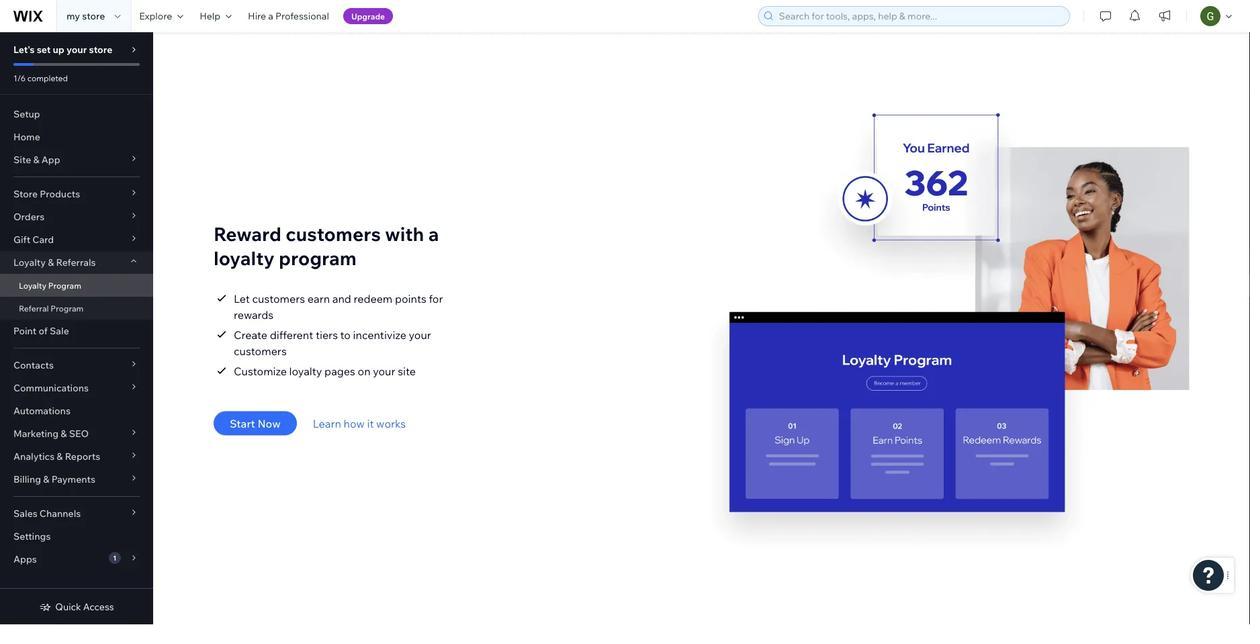 Task type: describe. For each thing, give the bounding box(es) containing it.
set
[[37, 44, 51, 55]]

rewards
[[234, 308, 274, 322]]

different
[[270, 328, 313, 342]]

Search for tools, apps, help & more... field
[[775, 7, 1066, 26]]

learn how it works link
[[313, 416, 406, 432]]

with
[[385, 222, 424, 246]]

help button
[[192, 0, 240, 32]]

start
[[230, 417, 255, 431]]

communications
[[13, 382, 89, 394]]

hire a professional
[[248, 10, 329, 22]]

and
[[333, 292, 351, 305]]

billing
[[13, 474, 41, 486]]

works
[[376, 417, 406, 431]]

start now button
[[214, 412, 297, 436]]

loyalty program
[[19, 281, 81, 291]]

contacts button
[[0, 354, 153, 377]]

sidebar element
[[0, 32, 153, 626]]

my
[[67, 10, 80, 22]]

customers for let
[[252, 292, 305, 305]]

access
[[83, 602, 114, 613]]

a inside reward customers with a loyalty program
[[429, 222, 439, 246]]

start now
[[230, 417, 281, 431]]

let
[[234, 292, 250, 305]]

point
[[13, 325, 37, 337]]

site & app button
[[0, 149, 153, 171]]

quick
[[55, 602, 81, 613]]

quick access
[[55, 602, 114, 613]]

help
[[200, 10, 221, 22]]

program
[[279, 247, 357, 270]]

settings
[[13, 531, 51, 543]]

on
[[358, 365, 371, 378]]

communications button
[[0, 377, 153, 400]]

marketing & seo button
[[0, 423, 153, 446]]

customers for reward
[[286, 222, 381, 246]]

card
[[32, 234, 54, 246]]

referrals
[[56, 257, 96, 269]]

& for analytics
[[57, 451, 63, 463]]

automations
[[13, 405, 71, 417]]

seo
[[69, 428, 89, 440]]

site
[[13, 154, 31, 166]]

site & app
[[13, 154, 60, 166]]

upgrade button
[[343, 8, 393, 24]]

your inside sidebar element
[[67, 44, 87, 55]]

now
[[258, 417, 281, 431]]

store products button
[[0, 183, 153, 206]]

create
[[234, 328, 268, 342]]

tiers
[[316, 328, 338, 342]]

& for billing
[[43, 474, 49, 486]]

hire
[[248, 10, 266, 22]]

home link
[[0, 126, 153, 149]]

billing & payments
[[13, 474, 95, 486]]

redeem
[[354, 292, 393, 305]]

sales
[[13, 508, 37, 520]]

loyalty for loyalty program
[[19, 281, 46, 291]]

loyalty & referrals
[[13, 257, 96, 269]]

contacts
[[13, 360, 54, 371]]

store inside sidebar element
[[89, 44, 113, 55]]

of
[[39, 325, 48, 337]]

gift
[[13, 234, 30, 246]]

a inside 'link'
[[268, 10, 273, 22]]

analytics & reports
[[13, 451, 100, 463]]

sale
[[50, 325, 69, 337]]

setup link
[[0, 103, 153, 126]]

learn
[[313, 417, 341, 431]]

to
[[341, 328, 351, 342]]

marketing
[[13, 428, 59, 440]]



Task type: locate. For each thing, give the bounding box(es) containing it.
points
[[395, 292, 427, 305]]

1 vertical spatial loyalty
[[289, 365, 322, 378]]

your right up
[[67, 44, 87, 55]]

loyalty down reward
[[214, 247, 275, 270]]

1
[[113, 554, 117, 563]]

2 vertical spatial your
[[373, 365, 396, 378]]

0 vertical spatial program
[[48, 281, 81, 291]]

1 vertical spatial a
[[429, 222, 439, 246]]

it
[[367, 417, 374, 431]]

your down points
[[409, 328, 431, 342]]

referral
[[19, 303, 49, 314]]

store down my store
[[89, 44, 113, 55]]

0 vertical spatial loyalty
[[214, 247, 275, 270]]

quick access button
[[39, 602, 114, 614]]

0 vertical spatial loyalty
[[13, 257, 46, 269]]

& left seo
[[61, 428, 67, 440]]

completed
[[27, 73, 68, 83]]

setup
[[13, 108, 40, 120]]

loyalty for loyalty & referrals
[[13, 257, 46, 269]]

loyalty inside let customers earn and redeem points for rewards create different tiers to incentivize your customers customize loyalty pages on your site
[[289, 365, 322, 378]]

point of sale
[[13, 325, 69, 337]]

reward customers with a loyalty program
[[214, 222, 439, 270]]

0 horizontal spatial your
[[67, 44, 87, 55]]

0 vertical spatial customers
[[286, 222, 381, 246]]

1 vertical spatial customers
[[252, 292, 305, 305]]

app
[[42, 154, 60, 166]]

apps
[[13, 554, 37, 566]]

program up sale
[[51, 303, 84, 314]]

& for site
[[33, 154, 39, 166]]

sales channels
[[13, 508, 81, 520]]

referral program
[[19, 303, 84, 314]]

loyalty
[[214, 247, 275, 270], [289, 365, 322, 378]]

let's
[[13, 44, 35, 55]]

customize
[[234, 365, 287, 378]]

loyalty & referrals button
[[0, 251, 153, 274]]

let customers earn and redeem points for rewards create different tiers to incentivize your customers customize loyalty pages on your site
[[234, 292, 443, 378]]

loyalty
[[13, 257, 46, 269], [19, 281, 46, 291]]

& for loyalty
[[48, 257, 54, 269]]

customers inside reward customers with a loyalty program
[[286, 222, 381, 246]]

& right site
[[33, 154, 39, 166]]

a right the 'hire' at the left top of page
[[268, 10, 273, 22]]

for
[[429, 292, 443, 305]]

billing & payments button
[[0, 468, 153, 491]]

program
[[48, 281, 81, 291], [51, 303, 84, 314]]

& left reports
[[57, 451, 63, 463]]

customers up program
[[286, 222, 381, 246]]

loyalty program link
[[0, 274, 153, 297]]

your right on
[[373, 365, 396, 378]]

0 horizontal spatial loyalty
[[214, 247, 275, 270]]

0 vertical spatial store
[[82, 10, 105, 22]]

loyalty inside reward customers with a loyalty program
[[214, 247, 275, 270]]

store
[[13, 188, 38, 200]]

loyalty down "gift card"
[[13, 257, 46, 269]]

orders
[[13, 211, 44, 223]]

0 horizontal spatial a
[[268, 10, 273, 22]]

a
[[268, 10, 273, 22], [429, 222, 439, 246]]

loyalty inside dropdown button
[[13, 257, 46, 269]]

incentivize
[[353, 328, 407, 342]]

program for referral program
[[51, 303, 84, 314]]

professional
[[276, 10, 329, 22]]

2 vertical spatial customers
[[234, 344, 287, 358]]

0 vertical spatial a
[[268, 10, 273, 22]]

gift card
[[13, 234, 54, 246]]

settings link
[[0, 526, 153, 548]]

earn
[[308, 292, 330, 305]]

analytics
[[13, 451, 55, 463]]

1 vertical spatial program
[[51, 303, 84, 314]]

program down loyalty & referrals
[[48, 281, 81, 291]]

& inside dropdown button
[[48, 257, 54, 269]]

site
[[398, 365, 416, 378]]

orders button
[[0, 206, 153, 229]]

payments
[[52, 474, 95, 486]]

& right billing
[[43, 474, 49, 486]]

reward
[[214, 222, 282, 246]]

program for loyalty program
[[48, 281, 81, 291]]

& inside dropdown button
[[33, 154, 39, 166]]

gift card button
[[0, 229, 153, 251]]

store products
[[13, 188, 80, 200]]

store
[[82, 10, 105, 22], [89, 44, 113, 55]]

home
[[13, 131, 40, 143]]

0 vertical spatial your
[[67, 44, 87, 55]]

& for marketing
[[61, 428, 67, 440]]

reports
[[65, 451, 100, 463]]

products
[[40, 188, 80, 200]]

store right my
[[82, 10, 105, 22]]

1 horizontal spatial a
[[429, 222, 439, 246]]

how
[[344, 417, 365, 431]]

my store
[[67, 10, 105, 22]]

loyalty up referral
[[19, 281, 46, 291]]

sales channels button
[[0, 503, 153, 526]]

automations link
[[0, 400, 153, 423]]

1/6
[[13, 73, 26, 83]]

a right with
[[429, 222, 439, 246]]

1/6 completed
[[13, 73, 68, 83]]

customers down the 'create'
[[234, 344, 287, 358]]

2 horizontal spatial your
[[409, 328, 431, 342]]

customers up rewards
[[252, 292, 305, 305]]

marketing & seo
[[13, 428, 89, 440]]

1 vertical spatial loyalty
[[19, 281, 46, 291]]

1 vertical spatial store
[[89, 44, 113, 55]]

explore
[[139, 10, 172, 22]]

hire a professional link
[[240, 0, 337, 32]]

1 horizontal spatial loyalty
[[289, 365, 322, 378]]

upgrade
[[351, 11, 385, 21]]

1 vertical spatial your
[[409, 328, 431, 342]]

point of sale link
[[0, 320, 153, 343]]

customers
[[286, 222, 381, 246], [252, 292, 305, 305], [234, 344, 287, 358]]

pages
[[325, 365, 356, 378]]

&
[[33, 154, 39, 166], [48, 257, 54, 269], [61, 428, 67, 440], [57, 451, 63, 463], [43, 474, 49, 486]]

analytics & reports button
[[0, 446, 153, 468]]

up
[[53, 44, 64, 55]]

loyalty left pages on the bottom
[[289, 365, 322, 378]]

& up loyalty program
[[48, 257, 54, 269]]

referral program link
[[0, 297, 153, 320]]

learn how it works
[[313, 417, 406, 431]]

1 horizontal spatial your
[[373, 365, 396, 378]]



Task type: vqa. For each thing, say whether or not it's contained in the screenshot.
Gift
yes



